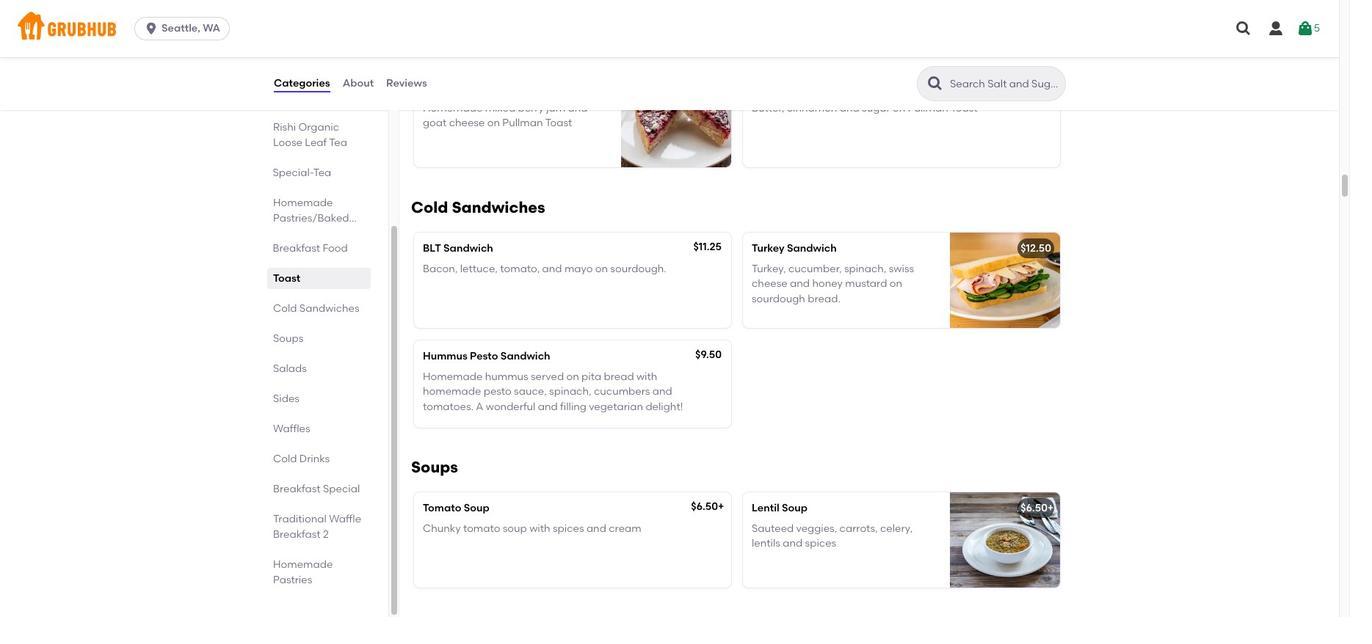 Task type: describe. For each thing, give the bounding box(es) containing it.
1 vertical spatial sandwiches
[[300, 303, 360, 315]]

and inside sauteed veggies, carrots, celery, lentils and spices
[[783, 538, 803, 550]]

on right mayo at left top
[[595, 263, 608, 275]]

with inside homemade hummus served on pita bread with homemade pesto sauce, spinach, cucumbers and tomatoes. a wonderful and filling vegetarian delight!
[[637, 371, 658, 383]]

1 horizontal spatial $6.50 +
[[1021, 502, 1054, 515]]

soup for lentil soup
[[782, 502, 808, 515]]

swiss
[[889, 263, 914, 275]]

homemade for mixed
[[423, 102, 483, 115]]

mixed berry with goat cheese
[[423, 81, 575, 94]]

$12.50
[[1021, 242, 1052, 255]]

pesto
[[470, 350, 498, 363]]

homemade for pastries
[[273, 559, 333, 571]]

tomato
[[423, 502, 462, 515]]

sauteed
[[752, 523, 794, 535]]

categories button
[[273, 57, 331, 110]]

goat
[[423, 117, 447, 129]]

0 vertical spatial with
[[485, 81, 506, 94]]

butter, cinnamon and sugar on pullman toast
[[752, 102, 978, 115]]

and inside turkey, cucumber, spinach, swiss cheese and honey mustard on sourdough bread.
[[790, 278, 810, 290]]

0 vertical spatial spices
[[553, 523, 584, 535]]

1 horizontal spatial pullman
[[908, 102, 949, 115]]

cucumbers
[[594, 386, 650, 398]]

cheese inside the homemade mixed berry jam and goat cheese on pullman toast
[[449, 117, 485, 129]]

turkey, cucumber, spinach, swiss cheese and honey mustard on sourdough bread.
[[752, 263, 914, 305]]

and left mayo at left top
[[542, 263, 562, 275]]

5 button
[[1297, 15, 1321, 42]]

and up delight!
[[653, 386, 673, 398]]

delight!
[[646, 401, 683, 413]]

loose
[[273, 137, 303, 149]]

on inside homemade hummus served on pita bread with homemade pesto sauce, spinach, cucumbers and tomatoes. a wonderful and filling vegetarian delight!
[[567, 371, 579, 383]]

homemade pastries/baked goods breakfast food
[[273, 197, 349, 255]]

0 vertical spatial cold sandwiches
[[411, 198, 545, 216]]

1 vertical spatial cold
[[273, 303, 297, 315]]

2 vertical spatial toast
[[273, 272, 301, 285]]

turkey
[[752, 242, 785, 255]]

0 horizontal spatial $6.50 +
[[691, 501, 724, 513]]

on inside the homemade mixed berry jam and goat cheese on pullman toast
[[487, 117, 500, 129]]

bacon, lettuce, tomato, and mayo on sourdough.
[[423, 263, 667, 275]]

pesto
[[484, 386, 512, 398]]

honey
[[813, 278, 843, 290]]

0 vertical spatial sandwiches
[[452, 198, 545, 216]]

organic
[[299, 121, 339, 134]]

rishi organic loose leaf tea
[[273, 121, 347, 149]]

homemade for hummus
[[423, 371, 483, 383]]

veggies,
[[796, 523, 837, 535]]

lettuce,
[[460, 263, 498, 275]]

spinach, inside homemade hummus served on pita bread with homemade pesto sauce, spinach, cucumbers and tomatoes. a wonderful and filling vegetarian delight!
[[549, 386, 592, 398]]

mustard
[[845, 278, 887, 290]]

special-tea
[[273, 167, 332, 179]]

about
[[343, 77, 374, 89]]

served
[[531, 371, 564, 383]]

and inside the homemade mixed berry jam and goat cheese on pullman toast
[[568, 102, 588, 115]]

sauteed veggies, carrots, celery, lentils and spices
[[752, 523, 913, 550]]

berry
[[518, 102, 544, 115]]

hummus
[[485, 371, 529, 383]]

svg image inside "seattle, wa" 'button'
[[144, 21, 159, 36]]

spinach, inside turkey, cucumber, spinach, swiss cheese and honey mustard on sourdough bread.
[[845, 263, 887, 275]]

food
[[323, 242, 348, 255]]

homemade pastries
[[273, 559, 333, 587]]

seattle,
[[162, 22, 200, 35]]

$9.50
[[696, 349, 722, 361]]

lentil soup
[[752, 502, 808, 515]]

cucumber,
[[789, 263, 842, 275]]

carrots,
[[840, 523, 878, 535]]

cold drinks
[[273, 453, 330, 466]]

sides
[[273, 393, 300, 405]]

homemade mixed berry jam and goat cheese on pullman toast
[[423, 102, 588, 129]]

sandwich for lettuce,
[[444, 242, 493, 255]]

breakfast inside "homemade pastries/baked goods breakfast food"
[[273, 242, 321, 255]]

mixed berry with goat cheese image
[[621, 72, 731, 167]]

soup
[[503, 523, 527, 535]]

svg image inside 5 button
[[1297, 20, 1314, 37]]

waffles
[[273, 423, 310, 436]]

sourdough
[[752, 293, 806, 305]]

blt
[[423, 242, 441, 255]]

about button
[[342, 57, 375, 110]]

mayo
[[565, 263, 593, 275]]

pullman inside the homemade mixed berry jam and goat cheese on pullman toast
[[503, 117, 543, 129]]

blt sandwich
[[423, 242, 493, 255]]

$11.25
[[694, 241, 722, 253]]

drinks
[[300, 453, 330, 466]]

goods
[[273, 228, 306, 240]]

jam
[[547, 102, 566, 115]]

soup for tomato soup
[[464, 502, 490, 515]]

turkey sandwich
[[752, 242, 837, 255]]

traditional
[[273, 513, 327, 526]]

turkey sandwich image
[[950, 233, 1061, 328]]

​chunky
[[423, 523, 461, 535]]

5
[[1314, 22, 1321, 34]]

cinnamon
[[787, 102, 838, 115]]



Task type: locate. For each thing, give the bounding box(es) containing it.
spices inside sauteed veggies, carrots, celery, lentils and spices
[[805, 538, 837, 550]]

1 vertical spatial spices
[[805, 538, 837, 550]]

cold up salads
[[273, 303, 297, 315]]

traditional waffle breakfast 2
[[273, 513, 361, 541]]

with right bread
[[637, 371, 658, 383]]

cold up blt
[[411, 198, 448, 216]]

0 vertical spatial spinach,
[[845, 263, 887, 275]]

svg image
[[1235, 20, 1253, 37], [1268, 20, 1285, 37], [1297, 20, 1314, 37], [144, 21, 159, 36]]

0 vertical spatial cold
[[411, 198, 448, 216]]

1 soup from the left
[[464, 502, 490, 515]]

2 vertical spatial with
[[530, 523, 551, 535]]

tea right leaf
[[329, 137, 347, 149]]

breakfast down goods
[[273, 242, 321, 255]]

0 horizontal spatial soup
[[464, 502, 490, 515]]

and left cream
[[587, 523, 607, 535]]

homemade up goat
[[423, 102, 483, 115]]

spices right "soup"
[[553, 523, 584, 535]]

sandwiches down food
[[300, 303, 360, 315]]

hummus
[[423, 350, 468, 363]]

0 horizontal spatial cheese
[[449, 117, 485, 129]]

$6.50 +
[[691, 501, 724, 513], [1021, 502, 1054, 515]]

1 horizontal spatial soup
[[782, 502, 808, 515]]

1 horizontal spatial +
[[1048, 502, 1054, 515]]

waffle
[[329, 513, 361, 526]]

cheese inside turkey, cucumber, spinach, swiss cheese and honey mustard on sourdough bread.
[[752, 278, 788, 290]]

$6.50
[[691, 501, 718, 513], [1021, 502, 1048, 515]]

0 vertical spatial pullman
[[908, 102, 949, 115]]

tomato
[[463, 523, 500, 535]]

pullman down berry
[[503, 117, 543, 129]]

pastries
[[273, 574, 312, 587]]

1 vertical spatial soups
[[411, 458, 458, 476]]

breakfast inside traditional waffle breakfast 2
[[273, 529, 321, 541]]

0 horizontal spatial +
[[718, 501, 724, 513]]

soups up salads
[[273, 333, 304, 345]]

rishi
[[273, 121, 296, 134]]

breakfast
[[273, 242, 321, 255], [273, 483, 321, 496], [273, 529, 321, 541]]

1 vertical spatial toast
[[545, 117, 572, 129]]

cheese down turkey,
[[752, 278, 788, 290]]

pastries/baked
[[273, 212, 349, 225]]

a
[[476, 401, 484, 413]]

cheese right goat
[[449, 117, 485, 129]]

spices down veggies,
[[805, 538, 837, 550]]

sandwiches
[[452, 198, 545, 216], [300, 303, 360, 315]]

on inside turkey, cucumber, spinach, swiss cheese and honey mustard on sourdough bread.
[[890, 278, 903, 290]]

2 horizontal spatial sandwich
[[787, 242, 837, 255]]

1 horizontal spatial soups
[[411, 458, 458, 476]]

lentil
[[752, 502, 780, 515]]

0 horizontal spatial soups
[[273, 333, 304, 345]]

0 vertical spatial cheese
[[449, 117, 485, 129]]

homemade inside homemade hummus served on pita bread with homemade pesto sauce, spinach, cucumbers and tomatoes. a wonderful and filling vegetarian delight!
[[423, 371, 483, 383]]

lentil soup image
[[950, 493, 1061, 588]]

sandwich
[[444, 242, 493, 255], [787, 242, 837, 255], [501, 350, 551, 363]]

cold sandwiches down food
[[273, 303, 360, 315]]

1 vertical spatial with
[[637, 371, 658, 383]]

mixed
[[485, 102, 516, 115]]

sugar
[[862, 102, 891, 115]]

berry
[[456, 81, 482, 94]]

and left sugar on the right top of page
[[840, 102, 860, 115]]

1 vertical spatial spinach,
[[549, 386, 592, 398]]

and down sauce,
[[538, 401, 558, 413]]

soup
[[464, 502, 490, 515], [782, 502, 808, 515]]

spinach, up mustard
[[845, 263, 887, 275]]

homemade up pastries
[[273, 559, 333, 571]]

1 horizontal spatial sandwiches
[[452, 198, 545, 216]]

spices
[[553, 523, 584, 535], [805, 538, 837, 550]]

homemade up homemade
[[423, 371, 483, 383]]

2 vertical spatial cold
[[273, 453, 297, 466]]

tea inside rishi organic loose leaf tea
[[329, 137, 347, 149]]

soup right lentil
[[782, 502, 808, 515]]

sourdough.
[[611, 263, 667, 275]]

1 vertical spatial pullman
[[503, 117, 543, 129]]

breakfast down traditional at the bottom of the page
[[273, 529, 321, 541]]

and down cucumber,
[[790, 278, 810, 290]]

homemade
[[423, 102, 483, 115], [273, 197, 333, 209], [423, 371, 483, 383], [273, 559, 333, 571]]

0 vertical spatial toast
[[951, 102, 978, 115]]

seattle, wa button
[[134, 17, 236, 40]]

vegetarian
[[589, 401, 643, 413]]

cheese
[[537, 81, 575, 94]]

soups
[[273, 333, 304, 345], [411, 458, 458, 476]]

0 vertical spatial breakfast
[[273, 242, 321, 255]]

filling
[[560, 401, 587, 413]]

on
[[893, 102, 906, 115], [487, 117, 500, 129], [595, 263, 608, 275], [890, 278, 903, 290], [567, 371, 579, 383]]

cheese
[[449, 117, 485, 129], [752, 278, 788, 290]]

bacon,
[[423, 263, 458, 275]]

hummus pesto sandwich
[[423, 350, 551, 363]]

2 soup from the left
[[782, 502, 808, 515]]

2 horizontal spatial toast
[[951, 102, 978, 115]]

3 breakfast from the top
[[273, 529, 321, 541]]

homemade
[[423, 386, 481, 398]]

0 horizontal spatial pullman
[[503, 117, 543, 129]]

1 vertical spatial tea
[[314, 167, 332, 179]]

on right sugar on the right top of page
[[893, 102, 906, 115]]

tomatoes.
[[423, 401, 474, 413]]

turkey,
[[752, 263, 786, 275]]

1 breakfast from the top
[[273, 242, 321, 255]]

special-
[[273, 167, 314, 179]]

1 horizontal spatial spinach,
[[845, 263, 887, 275]]

1 vertical spatial cheese
[[752, 278, 788, 290]]

1 horizontal spatial cold sandwiches
[[411, 198, 545, 216]]

0 horizontal spatial spices
[[553, 523, 584, 535]]

special
[[323, 483, 360, 496]]

0 horizontal spatial sandwich
[[444, 242, 493, 255]]

2
[[323, 529, 329, 541]]

0 horizontal spatial spinach,
[[549, 386, 592, 398]]

cream
[[609, 523, 642, 535]]

and right "jam"
[[568, 102, 588, 115]]

sandwich up lettuce, in the left of the page
[[444, 242, 493, 255]]

0 horizontal spatial $6.50
[[691, 501, 718, 513]]

bread.
[[808, 293, 841, 305]]

seattle, wa
[[162, 22, 220, 35]]

spinach,
[[845, 263, 887, 275], [549, 386, 592, 398]]

1 horizontal spatial with
[[530, 523, 551, 535]]

1 vertical spatial breakfast
[[273, 483, 321, 496]]

on down swiss
[[890, 278, 903, 290]]

with right "soup"
[[530, 523, 551, 535]]

butter,
[[752, 102, 785, 115]]

0 horizontal spatial with
[[485, 81, 506, 94]]

pullman down 'search icon'
[[908, 102, 949, 115]]

tomato soup
[[423, 502, 490, 515]]

goat
[[509, 81, 534, 94]]

0 horizontal spatial toast
[[273, 272, 301, 285]]

mixed
[[423, 81, 453, 94]]

homemade up "pastries/baked"
[[273, 197, 333, 209]]

0 vertical spatial tea
[[329, 137, 347, 149]]

and down sauteed
[[783, 538, 803, 550]]

toast inside the homemade mixed berry jam and goat cheese on pullman toast
[[545, 117, 572, 129]]

with
[[485, 81, 506, 94], [637, 371, 658, 383], [530, 523, 551, 535]]

leaf
[[305, 137, 327, 149]]

​chunky tomato soup with spices and cream
[[423, 523, 642, 535]]

0 horizontal spatial cold sandwiches
[[273, 303, 360, 315]]

on left pita
[[567, 371, 579, 383]]

toast down goods
[[273, 272, 301, 285]]

2 horizontal spatial with
[[637, 371, 658, 383]]

breakfast up traditional at the bottom of the page
[[273, 483, 321, 496]]

homemade inside the homemade mixed berry jam and goat cheese on pullman toast
[[423, 102, 483, 115]]

celery,
[[881, 523, 913, 535]]

wonderful
[[486, 401, 536, 413]]

reviews button
[[386, 57, 428, 110]]

search icon image
[[927, 75, 944, 93]]

pita
[[582, 371, 602, 383]]

spinach, up filling
[[549, 386, 592, 398]]

homemade hummus served on pita bread with homemade pesto sauce, spinach, cucumbers and tomatoes. a wonderful and filling vegetarian delight!
[[423, 371, 683, 413]]

cold sandwiches up "blt sandwich"
[[411, 198, 545, 216]]

sandwiches up "blt sandwich"
[[452, 198, 545, 216]]

1 horizontal spatial $6.50
[[1021, 502, 1048, 515]]

sandwich up cucumber,
[[787, 242, 837, 255]]

1 horizontal spatial toast
[[545, 117, 572, 129]]

2 vertical spatial breakfast
[[273, 529, 321, 541]]

0 vertical spatial soups
[[273, 333, 304, 345]]

1 horizontal spatial cheese
[[752, 278, 788, 290]]

cold
[[411, 198, 448, 216], [273, 303, 297, 315], [273, 453, 297, 466]]

soups up tomato
[[411, 458, 458, 476]]

1 vertical spatial cold sandwiches
[[273, 303, 360, 315]]

sandwich for cucumber,
[[787, 242, 837, 255]]

categories
[[274, 77, 330, 89]]

toast down search salt and sugar cafe and bakery search box
[[951, 102, 978, 115]]

tomato,
[[500, 263, 540, 275]]

wa
[[203, 22, 220, 35]]

tea down leaf
[[314, 167, 332, 179]]

2 breakfast from the top
[[273, 483, 321, 496]]

with up mixed
[[485, 81, 506, 94]]

toast down "jam"
[[545, 117, 572, 129]]

1 horizontal spatial spices
[[805, 538, 837, 550]]

homemade for pastries/baked
[[273, 197, 333, 209]]

soup up tomato on the left bottom
[[464, 502, 490, 515]]

homemade inside "homemade pastries/baked goods breakfast food"
[[273, 197, 333, 209]]

lentils
[[752, 538, 781, 550]]

reviews
[[386, 77, 427, 89]]

bread
[[604, 371, 634, 383]]

main navigation navigation
[[0, 0, 1340, 57]]

Search Salt and Sugar Cafe and Bakery search field
[[949, 77, 1061, 91]]

pullman
[[908, 102, 949, 115], [503, 117, 543, 129]]

sauce,
[[514, 386, 547, 398]]

0 horizontal spatial sandwiches
[[300, 303, 360, 315]]

cold left drinks
[[273, 453, 297, 466]]

on down mixed
[[487, 117, 500, 129]]

sandwich up hummus
[[501, 350, 551, 363]]

breakfast special
[[273, 483, 360, 496]]

$5.25
[[1025, 80, 1051, 92]]

1 horizontal spatial sandwich
[[501, 350, 551, 363]]



Task type: vqa. For each thing, say whether or not it's contained in the screenshot.
2nd Off from the right
no



